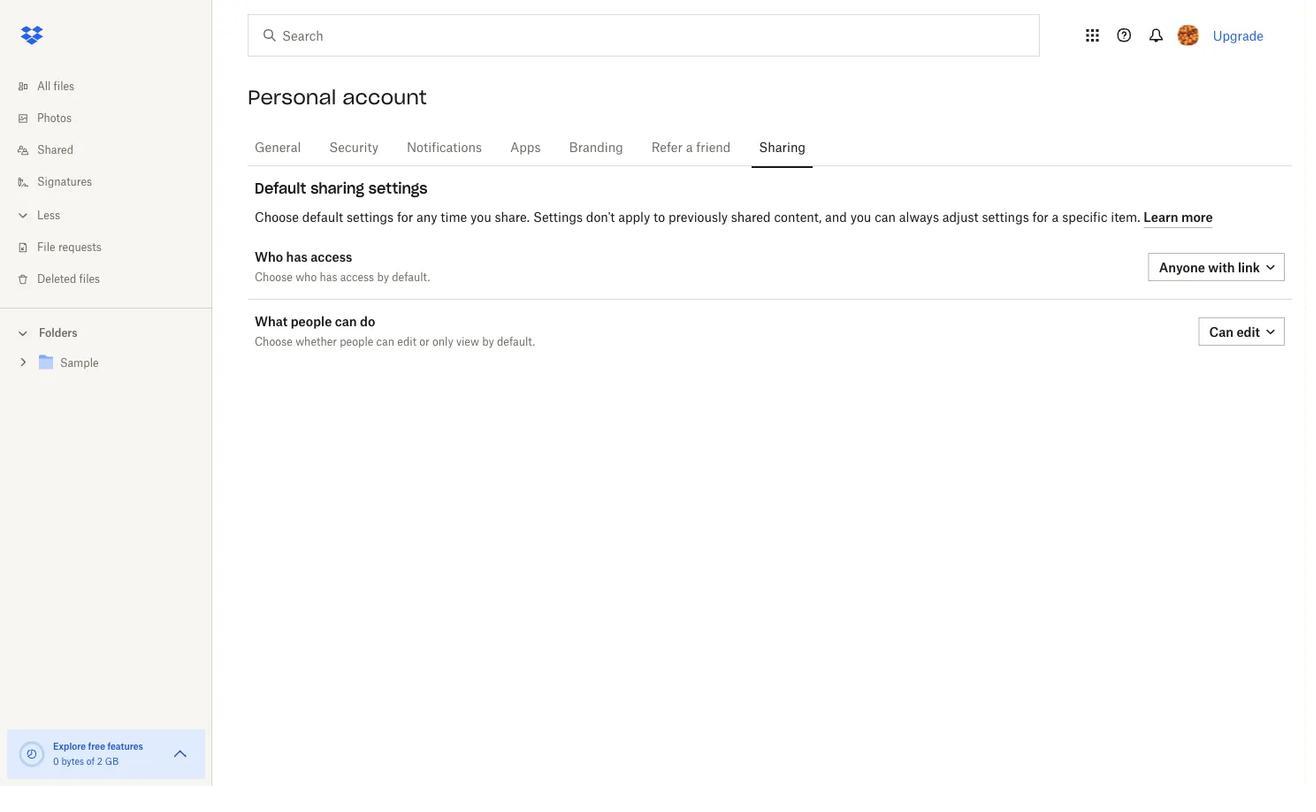 Task type: locate. For each thing, give the bounding box(es) containing it.
can left do
[[335, 314, 357, 329]]

default. inside what people can do choose whether people can edit or only view by default.
[[497, 338, 535, 348]]

1 horizontal spatial you
[[851, 212, 872, 224]]

1 horizontal spatial a
[[1053, 212, 1059, 224]]

1 for from the left
[[397, 212, 413, 224]]

you right and
[[851, 212, 872, 224]]

edit
[[1237, 324, 1261, 339], [398, 338, 417, 348]]

anyone with link
[[1160, 260, 1261, 275]]

list
[[0, 60, 212, 308]]

1 vertical spatial choose
[[255, 273, 293, 284]]

tab list containing general
[[248, 124, 1293, 169]]

access up who
[[311, 250, 352, 265]]

1 horizontal spatial for
[[1033, 212, 1049, 224]]

can left always
[[875, 212, 896, 224]]

1 vertical spatial has
[[320, 273, 338, 284]]

shared
[[732, 212, 771, 224]]

files right all
[[54, 81, 74, 92]]

3 choose from the top
[[255, 338, 293, 348]]

2 vertical spatial choose
[[255, 338, 293, 348]]

a left specific
[[1053, 212, 1059, 224]]

edit inside what people can do choose whether people can edit or only view by default.
[[398, 338, 417, 348]]

default. right view
[[497, 338, 535, 348]]

0 vertical spatial files
[[54, 81, 74, 92]]

always
[[900, 212, 940, 224]]

1 vertical spatial default.
[[497, 338, 535, 348]]

edit inside popup button
[[1237, 324, 1261, 339]]

settings down default sharing settings
[[347, 212, 394, 224]]

1 vertical spatial by
[[482, 338, 494, 348]]

people
[[291, 314, 332, 329], [340, 338, 374, 348]]

view
[[456, 338, 479, 348]]

0 horizontal spatial for
[[397, 212, 413, 224]]

0 horizontal spatial people
[[291, 314, 332, 329]]

for
[[397, 212, 413, 224], [1033, 212, 1049, 224]]

all files link
[[14, 71, 212, 103]]

1 horizontal spatial files
[[79, 274, 100, 285]]

1 you from the left
[[471, 212, 492, 224]]

edit left or
[[398, 338, 417, 348]]

files for all files
[[54, 81, 74, 92]]

you
[[471, 212, 492, 224], [851, 212, 872, 224]]

0 vertical spatial has
[[286, 250, 308, 265]]

folders
[[39, 326, 77, 340]]

by
[[377, 273, 389, 284], [482, 338, 494, 348]]

0 horizontal spatial by
[[377, 273, 389, 284]]

upgrade
[[1214, 28, 1264, 43]]

time
[[441, 212, 467, 224]]

1 horizontal spatial people
[[340, 338, 374, 348]]

0 horizontal spatial default.
[[392, 273, 430, 284]]

files inside deleted files link
[[79, 274, 100, 285]]

refer
[[652, 142, 683, 154]]

deleted files
[[37, 274, 100, 285]]

files for deleted files
[[79, 274, 100, 285]]

anyone with link button
[[1149, 253, 1286, 281]]

link
[[1239, 260, 1261, 275]]

choose down the default
[[255, 212, 299, 224]]

1 horizontal spatial default.
[[497, 338, 535, 348]]

0 horizontal spatial edit
[[398, 338, 417, 348]]

for left the any
[[397, 212, 413, 224]]

2 horizontal spatial can
[[875, 212, 896, 224]]

for left specific
[[1033, 212, 1049, 224]]

0 horizontal spatial can
[[335, 314, 357, 329]]

has right who
[[320, 273, 338, 284]]

and
[[826, 212, 848, 224]]

0 vertical spatial can
[[875, 212, 896, 224]]

1 horizontal spatial by
[[482, 338, 494, 348]]

2 choose from the top
[[255, 273, 293, 284]]

or
[[420, 338, 430, 348]]

a right refer
[[686, 142, 693, 154]]

files
[[54, 81, 74, 92], [79, 274, 100, 285]]

file requests
[[37, 242, 102, 253]]

choose down who on the left top of page
[[255, 273, 293, 284]]

people down do
[[340, 338, 374, 348]]

files right deleted
[[79, 274, 100, 285]]

0 horizontal spatial files
[[54, 81, 74, 92]]

settings for sharing
[[369, 179, 428, 197]]

2 you from the left
[[851, 212, 872, 224]]

friend
[[697, 142, 731, 154]]

0 horizontal spatial a
[[686, 142, 693, 154]]

1 choose from the top
[[255, 212, 299, 224]]

adjust
[[943, 212, 979, 224]]

2
[[97, 758, 103, 767]]

free
[[88, 741, 105, 752]]

choose inside who has access choose who has access by default.
[[255, 273, 293, 284]]

1 horizontal spatial edit
[[1237, 324, 1261, 339]]

has up who
[[286, 250, 308, 265]]

what people can do choose whether people can edit or only view by default.
[[255, 314, 535, 348]]

item.
[[1112, 212, 1141, 224]]

0 vertical spatial by
[[377, 273, 389, 284]]

choose inside 'choose default settings for any time you share. settings don't apply to previously shared content, and you can always adjust settings for a specific item. learn more'
[[255, 212, 299, 224]]

notifications
[[407, 142, 482, 154]]

can
[[875, 212, 896, 224], [335, 314, 357, 329], [377, 338, 395, 348]]

share.
[[495, 212, 530, 224]]

default. up what people can do choose whether people can edit or only view by default.
[[392, 273, 430, 284]]

sharing
[[759, 142, 806, 154]]

learn
[[1144, 210, 1179, 225]]

0 vertical spatial default.
[[392, 273, 430, 284]]

default. inside who has access choose who has access by default.
[[392, 273, 430, 284]]

files inside 'all files' link
[[54, 81, 74, 92]]

1 vertical spatial people
[[340, 338, 374, 348]]

apps
[[511, 142, 541, 154]]

tab list
[[248, 124, 1293, 169]]

edit right can
[[1237, 324, 1261, 339]]

1 vertical spatial files
[[79, 274, 100, 285]]

explore free features 0 bytes of 2 gb
[[53, 741, 143, 767]]

account menu image
[[1178, 25, 1199, 46]]

0
[[53, 758, 59, 767]]

1 vertical spatial a
[[1053, 212, 1059, 224]]

can edit
[[1210, 324, 1261, 339]]

personal
[[248, 85, 336, 110]]

by right view
[[482, 338, 494, 348]]

apply
[[619, 212, 651, 224]]

Search text field
[[282, 26, 1003, 45]]

only
[[433, 338, 454, 348]]

to
[[654, 212, 666, 224]]

you right the time
[[471, 212, 492, 224]]

has
[[286, 250, 308, 265], [320, 273, 338, 284]]

0 horizontal spatial you
[[471, 212, 492, 224]]

sample
[[60, 359, 99, 369]]

refer a friend tab
[[645, 127, 738, 169]]

settings
[[369, 179, 428, 197], [347, 212, 394, 224], [983, 212, 1030, 224]]

people up whether
[[291, 314, 332, 329]]

general tab
[[248, 127, 308, 169]]

0 vertical spatial people
[[291, 314, 332, 329]]

by inside who has access choose who has access by default.
[[377, 273, 389, 284]]

security tab
[[322, 127, 386, 169]]

settings up the any
[[369, 179, 428, 197]]

all files
[[37, 81, 74, 92]]

2 vertical spatial can
[[377, 338, 395, 348]]

0 vertical spatial choose
[[255, 212, 299, 224]]

gb
[[105, 758, 119, 767]]

access up do
[[340, 273, 374, 284]]

photos
[[37, 113, 72, 124]]

access
[[311, 250, 352, 265], [340, 273, 374, 284]]

choose down what
[[255, 338, 293, 348]]

explore
[[53, 741, 86, 752]]

by up what people can do choose whether people can edit or only view by default.
[[377, 273, 389, 284]]

1 vertical spatial can
[[335, 314, 357, 329]]

1 vertical spatial access
[[340, 273, 374, 284]]

a
[[686, 142, 693, 154], [1053, 212, 1059, 224]]

choose
[[255, 212, 299, 224], [255, 273, 293, 284], [255, 338, 293, 348]]

choose default settings for any time you share. settings don't apply to previously shared content, and you can always adjust settings for a specific item. learn more
[[255, 210, 1214, 225]]

0 vertical spatial a
[[686, 142, 693, 154]]

default
[[255, 179, 306, 197]]

1 horizontal spatial can
[[377, 338, 395, 348]]

default.
[[392, 273, 430, 284], [497, 338, 535, 348]]

apps tab
[[503, 127, 548, 169]]

can left or
[[377, 338, 395, 348]]



Task type: vqa. For each thing, say whether or not it's contained in the screenshot.
leftmost the edit
yes



Task type: describe. For each thing, give the bounding box(es) containing it.
1 horizontal spatial has
[[320, 273, 338, 284]]

whether
[[296, 338, 337, 348]]

refer a friend
[[652, 142, 731, 154]]

sharing
[[311, 179, 364, 197]]

account
[[343, 85, 427, 110]]

photos link
[[14, 103, 212, 134]]

can edit button
[[1199, 318, 1286, 346]]

list containing all files
[[0, 60, 212, 308]]

a inside tab
[[686, 142, 693, 154]]

branding tab
[[562, 127, 631, 169]]

can
[[1210, 324, 1234, 339]]

of
[[87, 758, 95, 767]]

upgrade link
[[1214, 28, 1264, 43]]

can inside 'choose default settings for any time you share. settings don't apply to previously shared content, and you can always adjust settings for a specific item. learn more'
[[875, 212, 896, 224]]

sharing tab
[[752, 127, 813, 169]]

quota usage element
[[18, 741, 46, 769]]

file
[[37, 242, 55, 253]]

settings right adjust
[[983, 212, 1030, 224]]

requests
[[58, 242, 102, 253]]

default
[[302, 212, 343, 224]]

all
[[37, 81, 51, 92]]

less image
[[14, 207, 32, 224]]

notifications tab
[[400, 127, 489, 169]]

security
[[329, 142, 379, 154]]

shared
[[37, 145, 73, 156]]

anyone
[[1160, 260, 1206, 275]]

shared link
[[14, 134, 212, 166]]

content,
[[775, 212, 822, 224]]

who
[[296, 273, 317, 284]]

specific
[[1063, 212, 1108, 224]]

previously
[[669, 212, 728, 224]]

learn more button
[[1144, 207, 1214, 228]]

personal account
[[248, 85, 427, 110]]

more
[[1182, 210, 1214, 225]]

features
[[107, 741, 143, 752]]

signatures
[[37, 177, 92, 188]]

settings for default
[[347, 212, 394, 224]]

don't
[[586, 212, 615, 224]]

bytes
[[61, 758, 84, 767]]

a inside 'choose default settings for any time you share. settings don't apply to previously shared content, and you can always adjust settings for a specific item. learn more'
[[1053, 212, 1059, 224]]

with
[[1209, 260, 1236, 275]]

who has access choose who has access by default.
[[255, 250, 430, 284]]

do
[[360, 314, 375, 329]]

signatures link
[[14, 166, 212, 198]]

less
[[37, 211, 60, 221]]

settings
[[533, 212, 583, 224]]

file requests link
[[14, 232, 212, 264]]

folders button
[[0, 319, 212, 346]]

what
[[255, 314, 288, 329]]

who
[[255, 250, 283, 265]]

deleted
[[37, 274, 76, 285]]

2 for from the left
[[1033, 212, 1049, 224]]

choose inside what people can do choose whether people can edit or only view by default.
[[255, 338, 293, 348]]

default sharing settings
[[255, 179, 428, 197]]

dropbox image
[[14, 18, 50, 53]]

general
[[255, 142, 301, 154]]

0 vertical spatial access
[[311, 250, 352, 265]]

any
[[417, 212, 438, 224]]

0 horizontal spatial has
[[286, 250, 308, 265]]

sample link
[[35, 352, 198, 376]]

by inside what people can do choose whether people can edit or only view by default.
[[482, 338, 494, 348]]

deleted files link
[[14, 264, 212, 296]]

branding
[[569, 142, 624, 154]]



